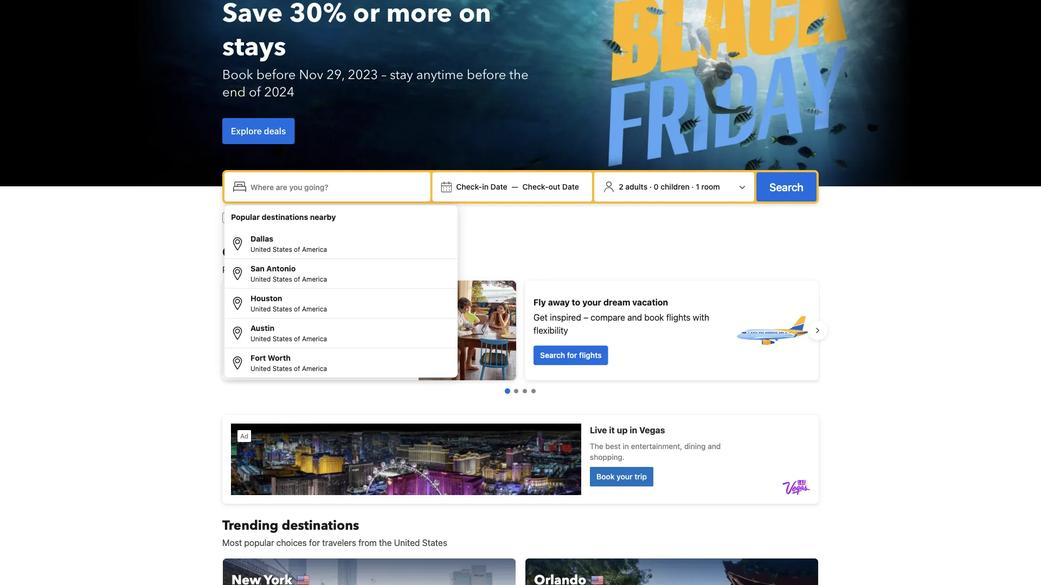Task type: describe. For each thing, give the bounding box(es) containing it.
america for houston
[[302, 305, 327, 313]]

search for search
[[770, 181, 804, 193]]

flexibility
[[534, 326, 568, 336]]

long-
[[338, 306, 359, 316]]

travelers
[[322, 538, 356, 549]]

work
[[294, 213, 311, 222]]

fly
[[534, 297, 546, 308]]

houston
[[251, 294, 282, 303]]

worth
[[268, 354, 291, 363]]

explore
[[231, 126, 262, 136]]

dream
[[604, 297, 630, 308]]

anytime
[[416, 66, 464, 84]]

2 · from the left
[[692, 182, 694, 191]]

compare
[[591, 313, 625, 323]]

offers promotions, deals, and special offers for you
[[222, 244, 397, 275]]

special
[[314, 265, 342, 275]]

for right looking
[[375, 213, 385, 222]]

advertisement region
[[222, 415, 819, 504]]

take your longest vacation yet browse properties offering long- term stays, many at reduced monthly rates.
[[231, 291, 359, 342]]

2 before from the left
[[467, 66, 506, 84]]

offering
[[305, 306, 335, 316]]

america inside 'fort worth united states of america'
[[302, 365, 327, 373]]

list box containing popular destinations nearby
[[225, 206, 458, 378]]

0
[[654, 182, 659, 191]]

of inside "san antonio united states of america"
[[294, 276, 300, 283]]

vacation inside take your longest vacation yet browse properties offering long- term stays, many at reduced monthly rates.
[[307, 291, 343, 301]]

1 · from the left
[[650, 182, 652, 191]]

united inside austin united states of america
[[251, 335, 271, 343]]

properties
[[262, 306, 303, 316]]

progress bar inside main content
[[505, 389, 536, 394]]

states inside austin united states of america
[[273, 335, 292, 343]]

for inside offers promotions, deals, and special offers for you
[[369, 265, 380, 275]]

term
[[231, 319, 249, 329]]

adults
[[626, 182, 648, 191]]

search for search for flights
[[540, 351, 565, 360]]

explore deals
[[231, 126, 286, 136]]

2023
[[348, 66, 378, 84]]

29,
[[327, 66, 345, 84]]

for down 'flexibility'
[[567, 351, 577, 360]]

fort worth united states of america
[[251, 354, 327, 373]]

you
[[383, 265, 397, 275]]

in
[[482, 182, 489, 191]]

inspired
[[550, 313, 581, 323]]

deals
[[264, 126, 286, 136]]

of inside austin united states of america
[[294, 335, 300, 343]]

end
[[222, 83, 246, 101]]

your inside fly away to your dream vacation get inspired – compare and book flights with flexibility
[[583, 297, 601, 308]]

houston united states of america
[[251, 294, 327, 313]]

rates.
[[265, 332, 287, 342]]

stay inside main content
[[261, 358, 276, 367]]

trending destinations most popular choices for travelers from the united states
[[222, 517, 447, 549]]

or
[[353, 0, 380, 31]]

book
[[645, 313, 664, 323]]

more
[[386, 0, 452, 31]]

san antonio united states of america
[[251, 264, 327, 283]]

stays
[[222, 29, 286, 65]]

of inside save 30% or more on stays book before nov 29, 2023 – stay anytime before the end of 2024
[[249, 83, 261, 101]]

check-in date — check-out date
[[456, 182, 579, 191]]

2 check- from the left
[[523, 182, 549, 191]]

austin
[[251, 324, 275, 333]]

dallas
[[251, 235, 273, 244]]

30%
[[289, 0, 347, 31]]

states inside houston united states of america
[[273, 305, 292, 313]]

take
[[231, 291, 251, 301]]

offers
[[344, 265, 367, 275]]

antonio
[[266, 264, 296, 273]]

looking
[[348, 213, 373, 222]]

Where are you going? field
[[246, 177, 426, 197]]

fly away to your dream vacation get inspired – compare and book flights with flexibility
[[534, 297, 709, 336]]

take your longest vacation yet image
[[419, 281, 516, 381]]

1
[[696, 182, 700, 191]]

1 before from the left
[[256, 66, 296, 84]]

dallas united states of america
[[251, 235, 327, 253]]

save 30% or more on stays book before nov 29, 2023 – stay anytime before the end of 2024
[[222, 0, 529, 101]]

deals,
[[272, 265, 295, 275]]

browse
[[231, 306, 260, 316]]

austin united states of america
[[251, 324, 327, 343]]

states inside 'fort worth united states of america'
[[273, 365, 292, 373]]

room
[[702, 182, 720, 191]]

for left work in the top of the page
[[282, 213, 292, 222]]

nearby
[[310, 213, 336, 222]]

i'm
[[238, 213, 248, 222]]

choices
[[276, 538, 307, 549]]

a
[[255, 358, 259, 367]]

check-out date button
[[518, 177, 583, 197]]

children
[[661, 182, 690, 191]]

offers
[[222, 244, 262, 262]]

1 check- from the left
[[456, 182, 482, 191]]

popular
[[244, 538, 274, 549]]



Task type: locate. For each thing, give the bounding box(es) containing it.
your
[[253, 291, 272, 301], [583, 297, 601, 308]]

for inside trending destinations most popular choices for travelers from the united states
[[309, 538, 320, 549]]

i'm traveling for work
[[238, 213, 311, 222]]

get
[[534, 313, 548, 323]]

1 horizontal spatial –
[[584, 313, 588, 323]]

the inside trending destinations most popular choices for travelers from the united states
[[379, 538, 392, 549]]

united right from
[[394, 538, 420, 549]]

0 horizontal spatial –
[[381, 66, 387, 84]]

1 vertical spatial stay
[[261, 358, 276, 367]]

0 horizontal spatial flights
[[387, 213, 409, 222]]

check-
[[456, 182, 482, 191], [523, 182, 549, 191]]

i'm
[[335, 213, 346, 222]]

most
[[222, 538, 242, 549]]

reduced
[[310, 319, 343, 329]]

– right "inspired"
[[584, 313, 588, 323]]

and
[[298, 265, 312, 275], [628, 313, 642, 323]]

san
[[251, 264, 265, 273]]

progress bar
[[505, 389, 536, 394]]

1 date from the left
[[491, 182, 507, 191]]

of inside 'dallas united states of america'
[[294, 246, 300, 253]]

america inside "san antonio united states of america"
[[302, 276, 327, 283]]

check- left —
[[456, 182, 482, 191]]

states inside 'dallas united states of america'
[[273, 246, 292, 253]]

united down the fort
[[251, 365, 271, 373]]

destinations for trending
[[282, 517, 359, 535]]

1 america from the top
[[302, 246, 327, 253]]

0 vertical spatial the
[[509, 66, 529, 84]]

united down "san" on the top of the page
[[251, 276, 271, 283]]

2
[[619, 182, 624, 191]]

i'm looking for flights
[[335, 213, 409, 222]]

0 vertical spatial stay
[[390, 66, 413, 84]]

before left nov
[[256, 66, 296, 84]]

united down dallas
[[251, 246, 271, 253]]

yet
[[345, 291, 358, 301]]

stay
[[390, 66, 413, 84], [261, 358, 276, 367]]

your right 'to'
[[583, 297, 601, 308]]

find
[[238, 358, 253, 367]]

and right deals,
[[298, 265, 312, 275]]

united inside 'fort worth united states of america'
[[251, 365, 271, 373]]

1 horizontal spatial vacation
[[632, 297, 668, 308]]

1 horizontal spatial before
[[467, 66, 506, 84]]

– right 2023
[[381, 66, 387, 84]]

region
[[214, 277, 828, 385]]

date
[[491, 182, 507, 191], [562, 182, 579, 191]]

flights down compare
[[579, 351, 602, 360]]

united
[[251, 246, 271, 253], [251, 276, 271, 283], [251, 305, 271, 313], [251, 335, 271, 343], [251, 365, 271, 373], [394, 538, 420, 549]]

before right "anytime"
[[467, 66, 506, 84]]

0 vertical spatial search
[[770, 181, 804, 193]]

out
[[549, 182, 560, 191]]

states
[[273, 246, 292, 253], [273, 276, 292, 283], [273, 305, 292, 313], [273, 335, 292, 343], [273, 365, 292, 373], [422, 538, 447, 549]]

states inside "san antonio united states of america"
[[273, 276, 292, 283]]

destinations inside 'list box'
[[262, 213, 308, 222]]

trending
[[222, 517, 278, 535]]

2024
[[264, 83, 294, 101]]

search
[[770, 181, 804, 193], [540, 351, 565, 360]]

1 vertical spatial and
[[628, 313, 642, 323]]

traveling
[[250, 213, 280, 222]]

search button
[[757, 172, 817, 202]]

flights right looking
[[387, 213, 409, 222]]

– inside fly away to your dream vacation get inspired – compare and book flights with flexibility
[[584, 313, 588, 323]]

1 horizontal spatial ·
[[692, 182, 694, 191]]

fort
[[251, 354, 266, 363]]

stay right 2023
[[390, 66, 413, 84]]

0 horizontal spatial date
[[491, 182, 507, 191]]

of down longest
[[294, 305, 300, 313]]

of up deals,
[[294, 246, 300, 253]]

vacation up offering
[[307, 291, 343, 301]]

of inside houston united states of america
[[294, 305, 300, 313]]

popular
[[231, 213, 260, 222]]

of down austin united states of america
[[294, 365, 300, 373]]

of down deals,
[[294, 276, 300, 283]]

america inside 'dallas united states of america'
[[302, 246, 327, 253]]

america down austin united states of america
[[302, 365, 327, 373]]

america down special on the top left of page
[[302, 276, 327, 283]]

of right the end
[[249, 83, 261, 101]]

1 horizontal spatial and
[[628, 313, 642, 323]]

0 vertical spatial flights
[[387, 213, 409, 222]]

1 vertical spatial the
[[379, 538, 392, 549]]

united inside houston united states of america
[[251, 305, 271, 313]]

2 adults · 0 children · 1 room
[[619, 182, 720, 191]]

destinations up the travelers on the left bottom of the page
[[282, 517, 359, 535]]

find a stay
[[238, 358, 276, 367]]

of inside 'fort worth united states of america'
[[294, 365, 300, 373]]

america for dallas
[[302, 246, 327, 253]]

5 america from the top
[[302, 365, 327, 373]]

0 horizontal spatial before
[[256, 66, 296, 84]]

popular destinations nearby group
[[225, 229, 458, 378]]

–
[[381, 66, 387, 84], [584, 313, 588, 323]]

explore deals link
[[222, 118, 295, 144]]

find a stay link
[[231, 353, 283, 372]]

·
[[650, 182, 652, 191], [692, 182, 694, 191]]

0 vertical spatial destinations
[[262, 213, 308, 222]]

2 america from the top
[[302, 276, 327, 283]]

0 horizontal spatial search
[[540, 351, 565, 360]]

the inside save 30% or more on stays book before nov 29, 2023 – stay anytime before the end of 2024
[[509, 66, 529, 84]]

monthly
[[231, 332, 263, 342]]

—
[[512, 182, 518, 191]]

of
[[249, 83, 261, 101], [294, 246, 300, 253], [294, 276, 300, 283], [294, 305, 300, 313], [294, 335, 300, 343], [294, 365, 300, 373]]

0 horizontal spatial the
[[379, 538, 392, 549]]

many
[[277, 319, 298, 329]]

for left the you at the left top of the page
[[369, 265, 380, 275]]

search for flights
[[540, 351, 602, 360]]

destinations up 'dallas united states of america' on the top left
[[262, 213, 308, 222]]

flights inside fly away to your dream vacation get inspired – compare and book flights with flexibility
[[666, 313, 691, 323]]

1 horizontal spatial check-
[[523, 182, 549, 191]]

america up special on the top left of page
[[302, 246, 327, 253]]

vacation up book
[[632, 297, 668, 308]]

of down the many
[[294, 335, 300, 343]]

1 vertical spatial destinations
[[282, 517, 359, 535]]

2 adults · 0 children · 1 room button
[[599, 177, 750, 197]]

date right the out
[[562, 182, 579, 191]]

main content containing offers
[[214, 244, 828, 586]]

3 america from the top
[[302, 305, 327, 313]]

– inside save 30% or more on stays book before nov 29, 2023 – stay anytime before the end of 2024
[[381, 66, 387, 84]]

flights left "with"
[[666, 313, 691, 323]]

stay right a
[[261, 358, 276, 367]]

check-in date button
[[452, 177, 512, 197]]

1 horizontal spatial your
[[583, 297, 601, 308]]

· left 1
[[692, 182, 694, 191]]

on
[[459, 0, 491, 31]]

america
[[302, 246, 327, 253], [302, 276, 327, 283], [302, 305, 327, 313], [302, 335, 327, 343], [302, 365, 327, 373]]

1 vertical spatial search
[[540, 351, 565, 360]]

america inside austin united states of america
[[302, 335, 327, 343]]

your right take
[[253, 291, 272, 301]]

0 vertical spatial –
[[381, 66, 387, 84]]

destinations for popular
[[262, 213, 308, 222]]

search for flights link
[[534, 346, 608, 366]]

book
[[222, 66, 253, 84]]

united down houston
[[251, 305, 271, 313]]

vacation inside fly away to your dream vacation get inspired – compare and book flights with flexibility
[[632, 297, 668, 308]]

united inside trending destinations most popular choices for travelers from the united states
[[394, 538, 420, 549]]

and inside fly away to your dream vacation get inspired – compare and book flights with flexibility
[[628, 313, 642, 323]]

date right in
[[491, 182, 507, 191]]

0 horizontal spatial ·
[[650, 182, 652, 191]]

1 horizontal spatial search
[[770, 181, 804, 193]]

list box
[[225, 206, 458, 378]]

search inside search for flights link
[[540, 351, 565, 360]]

region containing take your longest vacation yet
[[214, 277, 828, 385]]

at
[[300, 319, 308, 329]]

stay inside save 30% or more on stays book before nov 29, 2023 – stay anytime before the end of 2024
[[390, 66, 413, 84]]

1 horizontal spatial stay
[[390, 66, 413, 84]]

vacation
[[307, 291, 343, 301], [632, 297, 668, 308]]

0 horizontal spatial and
[[298, 265, 312, 275]]

from
[[359, 538, 377, 549]]

destinations inside trending destinations most popular choices for travelers from the united states
[[282, 517, 359, 535]]

main content
[[214, 244, 828, 586]]

america up at
[[302, 305, 327, 313]]

with
[[693, 313, 709, 323]]

fly away to your dream vacation image
[[734, 293, 810, 369]]

to
[[572, 297, 580, 308]]

away
[[548, 297, 570, 308]]

united inside 'dallas united states of america'
[[251, 246, 271, 253]]

and inside offers promotions, deals, and special offers for you
[[298, 265, 312, 275]]

save
[[222, 0, 283, 31]]

check- right —
[[523, 182, 549, 191]]

0 horizontal spatial stay
[[261, 358, 276, 367]]

longest
[[274, 291, 305, 301]]

1 vertical spatial –
[[584, 313, 588, 323]]

flights inside search for flights link
[[579, 351, 602, 360]]

and left book
[[628, 313, 642, 323]]

america for austin
[[302, 335, 327, 343]]

nov
[[299, 66, 323, 84]]

before
[[256, 66, 296, 84], [467, 66, 506, 84]]

0 horizontal spatial check-
[[456, 182, 482, 191]]

2 vertical spatial flights
[[579, 351, 602, 360]]

0 vertical spatial and
[[298, 265, 312, 275]]

1 horizontal spatial the
[[509, 66, 529, 84]]

1 horizontal spatial flights
[[579, 351, 602, 360]]

1 horizontal spatial date
[[562, 182, 579, 191]]

0 horizontal spatial your
[[253, 291, 272, 301]]

stays,
[[252, 319, 275, 329]]

popular destinations nearby
[[231, 213, 336, 222]]

4 america from the top
[[302, 335, 327, 343]]

america down at
[[302, 335, 327, 343]]

promotions,
[[222, 265, 270, 275]]

· left 0
[[650, 182, 652, 191]]

your inside take your longest vacation yet browse properties offering long- term stays, many at reduced monthly rates.
[[253, 291, 272, 301]]

america inside houston united states of america
[[302, 305, 327, 313]]

2 horizontal spatial flights
[[666, 313, 691, 323]]

0 horizontal spatial vacation
[[307, 291, 343, 301]]

flights
[[387, 213, 409, 222], [666, 313, 691, 323], [579, 351, 602, 360]]

for right choices
[[309, 538, 320, 549]]

united inside "san antonio united states of america"
[[251, 276, 271, 283]]

search inside search button
[[770, 181, 804, 193]]

1 vertical spatial flights
[[666, 313, 691, 323]]

states inside trending destinations most popular choices for travelers from the united states
[[422, 538, 447, 549]]

united down austin
[[251, 335, 271, 343]]

2 date from the left
[[562, 182, 579, 191]]



Task type: vqa. For each thing, say whether or not it's contained in the screenshot.
the What car rental companies are available in the United States?
no



